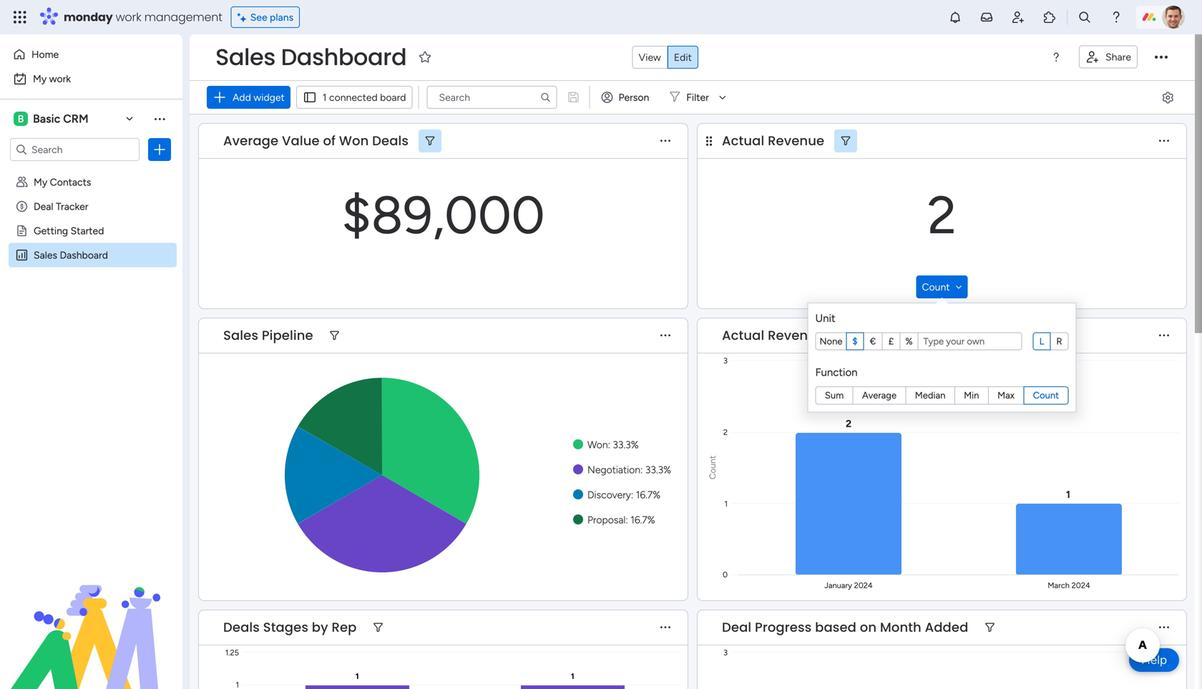 Task type: describe. For each thing, give the bounding box(es) containing it.
month inside actual revenue by month (deals won) field
[[848, 326, 889, 345]]

see plans button
[[231, 6, 300, 28]]

view
[[639, 51, 661, 63]]

share button
[[1079, 45, 1138, 68]]

deals inside deals stages by rep field
[[223, 618, 260, 637]]

by for revenue
[[828, 326, 844, 345]]

see
[[250, 11, 267, 23]]

my work
[[33, 73, 71, 85]]

1 horizontal spatial won
[[588, 439, 608, 451]]

help
[[1142, 653, 1167, 667]]

16.7% for discovery : 16.7%
[[636, 489, 661, 501]]

workspace options image
[[152, 111, 167, 126]]

dashboard inside banner
[[281, 41, 407, 73]]

of
[[323, 132, 336, 150]]

deal for deal tracker
[[34, 200, 53, 213]]

actual revenue by month (deals won)
[[722, 326, 973, 345]]

pipeline
[[262, 326, 313, 345]]

: for proposal
[[626, 514, 628, 526]]

Sales Pipeline field
[[220, 326, 317, 345]]

revenue for actual revenue by month (deals won)
[[768, 326, 825, 345]]

more dots image for won)
[[1159, 330, 1169, 341]]

added
[[925, 618, 969, 637]]

monday marketplace image
[[1043, 10, 1057, 24]]

deal progress based on month added
[[722, 618, 969, 637]]

won)
[[939, 326, 973, 345]]

value
[[282, 132, 320, 150]]

getting started
[[34, 225, 104, 237]]

my for my contacts
[[34, 176, 47, 188]]

progress
[[755, 618, 812, 637]]

on
[[860, 618, 877, 637]]

home link
[[9, 43, 174, 66]]

help button
[[1129, 648, 1179, 672]]

public board image
[[15, 224, 29, 238]]

person button
[[596, 86, 658, 109]]

deals inside average value of won deals field
[[372, 132, 409, 150]]

angle down image
[[956, 282, 962, 292]]

more dots image for average value of won deals
[[661, 136, 671, 146]]

work for my
[[49, 73, 71, 85]]

deals stages by rep
[[223, 618, 357, 637]]

sales dashboard inside list box
[[34, 249, 108, 261]]

proposal
[[588, 514, 626, 526]]

stages
[[263, 618, 308, 637]]

contacts
[[50, 176, 91, 188]]

$
[[853, 335, 858, 347]]

monday
[[64, 9, 113, 25]]

based
[[815, 618, 857, 637]]

none
[[820, 336, 843, 347]]

Actual Revenue field
[[719, 132, 828, 150]]

: for negotiation
[[641, 464, 643, 476]]

1 connected board button
[[296, 86, 413, 109]]

actual for actual revenue
[[722, 132, 765, 150]]

more dots image for deals stages by rep
[[661, 622, 671, 633]]

monday work management
[[64, 9, 222, 25]]

average value of won deals
[[223, 132, 409, 150]]

month inside deal progress based on month added field
[[880, 618, 922, 637]]

deal for deal progress based on month added
[[722, 618, 752, 637]]

deal tracker
[[34, 200, 88, 213]]

edit button
[[668, 46, 698, 69]]

max
[[998, 390, 1015, 401]]

2
[[928, 183, 957, 246]]

invite members image
[[1011, 10, 1026, 24]]

connected
[[329, 91, 378, 103]]

r
[[1057, 335, 1062, 347]]

sum
[[825, 390, 844, 401]]

workspace selection element
[[14, 110, 91, 127]]

lottie animation element
[[0, 545, 183, 689]]

menu image
[[1051, 52, 1062, 63]]

see plans
[[250, 11, 294, 23]]

33.3% for negotiation : 33.3%
[[645, 464, 671, 476]]

terry turtle image
[[1162, 6, 1185, 29]]

unit
[[816, 312, 836, 325]]

basic crm
[[33, 112, 88, 126]]

negotiation : 33.3%
[[588, 464, 671, 476]]

my work option
[[9, 67, 174, 90]]

dashboard inside list box
[[60, 249, 108, 261]]

getting
[[34, 225, 68, 237]]

home
[[31, 48, 59, 60]]

settings image
[[1161, 90, 1175, 104]]

board
[[380, 91, 406, 103]]

1 connected board
[[323, 91, 406, 103]]



Task type: vqa. For each thing, say whether or not it's contained in the screenshot.
33.3% corresponding to Negotiation : 33.3%
yes



Task type: locate. For each thing, give the bounding box(es) containing it.
1 vertical spatial 33.3%
[[645, 464, 671, 476]]

None search field
[[427, 86, 557, 109]]

average
[[223, 132, 279, 150], [862, 390, 897, 401]]

0 vertical spatial sales dashboard
[[215, 41, 407, 73]]

1 vertical spatial average
[[862, 390, 897, 401]]

1 horizontal spatial deals
[[372, 132, 409, 150]]

Type your own field
[[922, 335, 1018, 348]]

: up negotiation
[[608, 439, 610, 451]]

list box containing my contacts
[[0, 167, 183, 461]]

sales dashboard inside the sales dashboard banner
[[215, 41, 407, 73]]

1 vertical spatial count
[[1033, 390, 1059, 401]]

0 vertical spatial by
[[828, 326, 844, 345]]

1 vertical spatial 16.7%
[[631, 514, 655, 526]]

0 vertical spatial deal
[[34, 200, 53, 213]]

1 vertical spatial won
[[588, 439, 608, 451]]

revenue
[[768, 132, 825, 150], [768, 326, 825, 345]]

update feed image
[[980, 10, 994, 24]]

dapulse drag handle 3 image
[[706, 136, 712, 146]]

1 horizontal spatial 33.3%
[[645, 464, 671, 476]]

0 vertical spatial deals
[[372, 132, 409, 150]]

:
[[608, 439, 610, 451], [641, 464, 643, 476], [631, 489, 633, 501], [626, 514, 628, 526]]

notifications image
[[948, 10, 963, 24]]

person
[[619, 91, 649, 103]]

won right of
[[339, 132, 369, 150]]

0 vertical spatial work
[[116, 9, 141, 25]]

none search field inside the sales dashboard banner
[[427, 86, 557, 109]]

deal inside field
[[722, 618, 752, 637]]

won
[[339, 132, 369, 150], [588, 439, 608, 451]]

function
[[816, 366, 858, 379]]

min
[[964, 390, 979, 401]]

0 vertical spatial average
[[223, 132, 279, 150]]

dashboard down the "started"
[[60, 249, 108, 261]]

sales dashboard
[[215, 41, 407, 73], [34, 249, 108, 261]]

0 vertical spatial won
[[339, 132, 369, 150]]

revenue for actual revenue
[[768, 132, 825, 150]]

filter
[[687, 91, 709, 103]]

arrow down image
[[714, 89, 731, 106]]

0 horizontal spatial average
[[223, 132, 279, 150]]

Deal Progress based on Month Added field
[[719, 618, 972, 637]]

widget
[[254, 91, 285, 103]]

sales left 'pipeline'
[[223, 326, 258, 345]]

actual revenue
[[722, 132, 825, 150]]

16.7% for proposal : 16.7%
[[631, 514, 655, 526]]

help image
[[1109, 10, 1124, 24]]

sales dashboard banner
[[190, 34, 1195, 115]]

sales dashboard down getting started on the left of the page
[[34, 249, 108, 261]]

work for monday
[[116, 9, 141, 25]]

by
[[828, 326, 844, 345], [312, 618, 328, 637]]

work
[[116, 9, 141, 25], [49, 73, 71, 85]]

1 vertical spatial my
[[34, 176, 47, 188]]

work right monday
[[116, 9, 141, 25]]

share
[[1106, 51, 1132, 63]]

add to favorites image
[[418, 50, 432, 64]]

select product image
[[13, 10, 27, 24]]

my down home
[[33, 73, 47, 85]]

home option
[[9, 43, 174, 66]]

2 actual from the top
[[722, 326, 765, 345]]

add widget
[[233, 91, 285, 103]]

sales pipeline
[[223, 326, 313, 345]]

rep
[[332, 618, 357, 637]]

1 more dots image from the top
[[1159, 330, 1169, 341]]

deal up getting
[[34, 200, 53, 213]]

1 horizontal spatial count
[[1033, 390, 1059, 401]]

dashboard up connected
[[281, 41, 407, 73]]

options image
[[152, 142, 167, 157]]

add
[[233, 91, 251, 103]]

0 vertical spatial revenue
[[768, 132, 825, 150]]

1
[[323, 91, 327, 103]]

by for stages
[[312, 618, 328, 637]]

33.3% up "discovery : 16.7%"
[[645, 464, 671, 476]]

0 vertical spatial dashboard
[[281, 41, 407, 73]]

33.3% up negotiation : 33.3%
[[613, 439, 639, 451]]

1 vertical spatial deals
[[223, 618, 260, 637]]

sales right public dashboard icon
[[34, 249, 57, 261]]

deal inside list box
[[34, 200, 53, 213]]

display modes group
[[632, 46, 698, 69]]

workspace image
[[14, 111, 28, 127]]

: for won
[[608, 439, 610, 451]]

plans
[[270, 11, 294, 23]]

my inside option
[[33, 73, 47, 85]]

0 vertical spatial 16.7%
[[636, 489, 661, 501]]

0 vertical spatial my
[[33, 73, 47, 85]]

1 vertical spatial dashboard
[[60, 249, 108, 261]]

$89,000
[[342, 183, 545, 246]]

1 vertical spatial actual
[[722, 326, 765, 345]]

: down negotiation : 33.3%
[[631, 489, 633, 501]]

sales inside field
[[223, 326, 258, 345]]

actual for actual revenue by month (deals won)
[[722, 326, 765, 345]]

1 horizontal spatial by
[[828, 326, 844, 345]]

0 horizontal spatial dashboard
[[60, 249, 108, 261]]

sales inside banner
[[215, 41, 275, 73]]

lottie animation image
[[0, 545, 183, 689]]

0 vertical spatial more dots image
[[1159, 330, 1169, 341]]

sales for sales pipeline field
[[223, 326, 258, 345]]

more dots image for added
[[1159, 622, 1169, 633]]

sales up add widget popup button
[[215, 41, 275, 73]]

my for my work
[[33, 73, 47, 85]]

negotiation
[[588, 464, 641, 476]]

0 vertical spatial 33.3%
[[613, 439, 639, 451]]

crm
[[63, 112, 88, 126]]

Sales Dashboard field
[[212, 41, 410, 73]]

€
[[870, 335, 876, 347]]

filter button
[[664, 86, 731, 109]]

more options image
[[1155, 51, 1168, 64]]

won inside field
[[339, 132, 369, 150]]

count right max
[[1033, 390, 1059, 401]]

edit
[[674, 51, 692, 63]]

option
[[0, 169, 183, 172]]

add widget button
[[207, 86, 290, 109]]

average right the sum
[[862, 390, 897, 401]]

(deals
[[893, 326, 936, 345]]

tracker
[[56, 200, 88, 213]]

count left angle down icon
[[922, 281, 950, 293]]

0 horizontal spatial by
[[312, 618, 328, 637]]

average down add widget popup button
[[223, 132, 279, 150]]

16.7% down negotiation : 33.3%
[[636, 489, 661, 501]]

Deals Stages by Rep field
[[220, 618, 360, 637]]

won up negotiation
[[588, 439, 608, 451]]

0 vertical spatial sales
[[215, 41, 275, 73]]

more dots image
[[661, 136, 671, 146], [1159, 136, 1169, 146], [661, 330, 671, 341], [661, 622, 671, 633]]

deal
[[34, 200, 53, 213], [722, 618, 752, 637]]

my inside list box
[[34, 176, 47, 188]]

discovery : 16.7%
[[588, 489, 661, 501]]

0 horizontal spatial sales dashboard
[[34, 249, 108, 261]]

deals down board
[[372, 132, 409, 150]]

deal left progress
[[722, 618, 752, 637]]

1 revenue from the top
[[768, 132, 825, 150]]

sales for sales dashboard field on the top left of page
[[215, 41, 275, 73]]

0 horizontal spatial deals
[[223, 618, 260, 637]]

1 horizontal spatial dashboard
[[281, 41, 407, 73]]

work inside my work option
[[49, 73, 71, 85]]

b
[[18, 113, 24, 125]]

Average Value of Won Deals field
[[220, 132, 412, 150]]

0 horizontal spatial work
[[49, 73, 71, 85]]

1 actual from the top
[[722, 132, 765, 150]]

Filter dashboard by text search field
[[427, 86, 557, 109]]

1 vertical spatial more dots image
[[1159, 622, 1169, 633]]

: for discovery
[[631, 489, 633, 501]]

dashboard
[[281, 41, 407, 73], [60, 249, 108, 261]]

1 vertical spatial work
[[49, 73, 71, 85]]

won : 33.3%
[[588, 439, 639, 451]]

view button
[[632, 46, 668, 69]]

sales dashboard up 1
[[215, 41, 407, 73]]

1 vertical spatial by
[[312, 618, 328, 637]]

sales
[[215, 41, 275, 73], [34, 249, 57, 261], [223, 326, 258, 345]]

33.3%
[[613, 439, 639, 451], [645, 464, 671, 476]]

deals left stages
[[223, 618, 260, 637]]

Search in workspace field
[[30, 141, 120, 158]]

average inside field
[[223, 132, 279, 150]]

search everything image
[[1078, 10, 1092, 24]]

discovery
[[588, 489, 631, 501]]

proposal : 16.7%
[[588, 514, 655, 526]]

: up "discovery : 16.7%"
[[641, 464, 643, 476]]

average for average
[[862, 390, 897, 401]]

management
[[144, 9, 222, 25]]

count
[[922, 281, 950, 293], [1033, 390, 1059, 401]]

public dashboard image
[[15, 248, 29, 262]]

0 vertical spatial actual
[[722, 132, 765, 150]]

£
[[889, 335, 894, 347]]

0 horizontal spatial count
[[922, 281, 950, 293]]

1 horizontal spatial average
[[862, 390, 897, 401]]

count button
[[916, 275, 968, 298]]

sales inside list box
[[34, 249, 57, 261]]

more dots image for sales pipeline
[[661, 330, 671, 341]]

%
[[906, 335, 913, 347]]

list box
[[0, 167, 183, 461]]

16.7% down "discovery : 16.7%"
[[631, 514, 655, 526]]

deals
[[372, 132, 409, 150], [223, 618, 260, 637]]

1 horizontal spatial sales dashboard
[[215, 41, 407, 73]]

count inside button
[[922, 281, 950, 293]]

0 vertical spatial count
[[922, 281, 950, 293]]

1 vertical spatial revenue
[[768, 326, 825, 345]]

1 vertical spatial sales dashboard
[[34, 249, 108, 261]]

16.7%
[[636, 489, 661, 501], [631, 514, 655, 526]]

1 vertical spatial deal
[[722, 618, 752, 637]]

search image
[[540, 92, 551, 103]]

1 horizontal spatial deal
[[722, 618, 752, 637]]

0 horizontal spatial 33.3%
[[613, 439, 639, 451]]

: down "discovery : 16.7%"
[[626, 514, 628, 526]]

my contacts
[[34, 176, 91, 188]]

my
[[33, 73, 47, 85], [34, 176, 47, 188]]

average for average value of won deals
[[223, 132, 279, 150]]

l
[[1040, 335, 1044, 347]]

by left $
[[828, 326, 844, 345]]

month
[[848, 326, 889, 345], [880, 618, 922, 637]]

1 horizontal spatial work
[[116, 9, 141, 25]]

33.3% for won : 33.3%
[[613, 439, 639, 451]]

work down home
[[49, 73, 71, 85]]

actual
[[722, 132, 765, 150], [722, 326, 765, 345]]

1 vertical spatial sales
[[34, 249, 57, 261]]

more dots image
[[1159, 330, 1169, 341], [1159, 622, 1169, 633]]

basic
[[33, 112, 60, 126]]

by left rep
[[312, 618, 328, 637]]

0 vertical spatial month
[[848, 326, 889, 345]]

median
[[915, 390, 946, 401]]

Actual Revenue by Month (Deals won) field
[[719, 326, 976, 345]]

1 vertical spatial month
[[880, 618, 922, 637]]

2 vertical spatial sales
[[223, 326, 258, 345]]

started
[[71, 225, 104, 237]]

0 horizontal spatial won
[[339, 132, 369, 150]]

my left contacts
[[34, 176, 47, 188]]

2 revenue from the top
[[768, 326, 825, 345]]

2 more dots image from the top
[[1159, 622, 1169, 633]]

0 horizontal spatial deal
[[34, 200, 53, 213]]

my work link
[[9, 67, 174, 90]]



